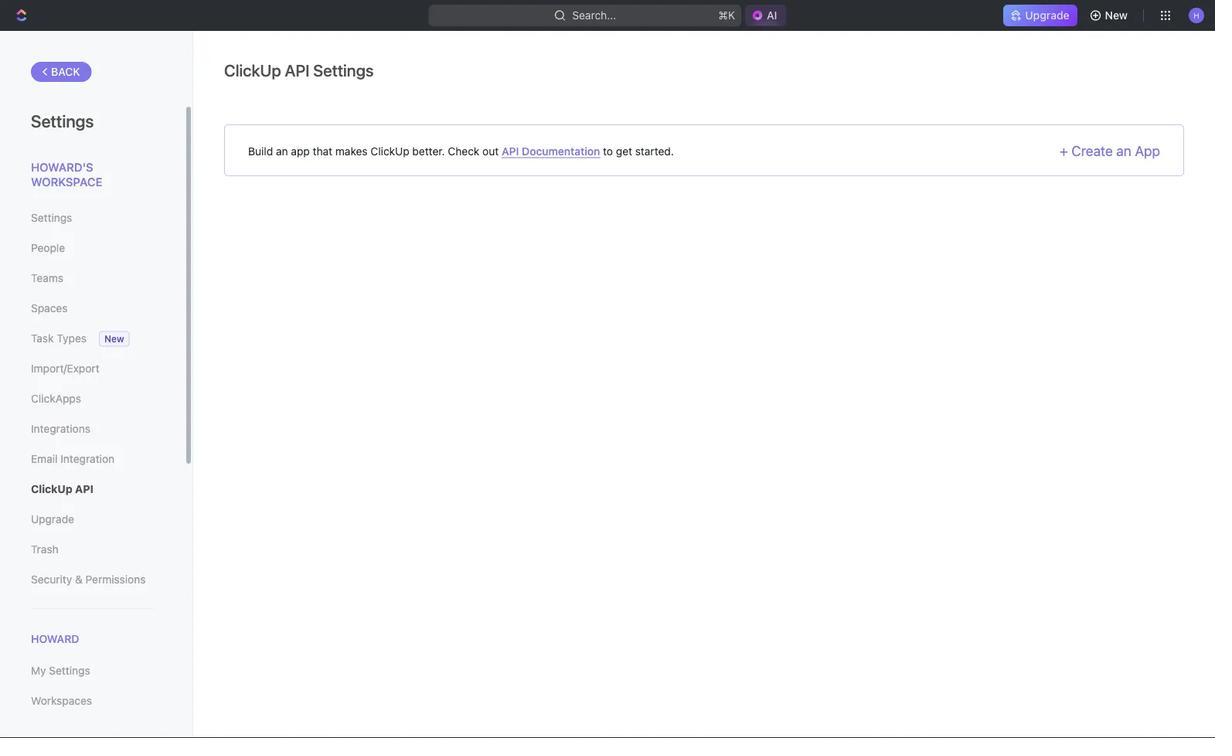 Task type: locate. For each thing, give the bounding box(es) containing it.
2 vertical spatial api
[[75, 483, 93, 496]]

an left "app"
[[276, 145, 288, 157]]

1 vertical spatial upgrade
[[31, 513, 74, 526]]

new button
[[1084, 3, 1138, 28]]

1 horizontal spatial api
[[285, 60, 310, 80]]

import/export
[[31, 362, 99, 375]]

my settings link
[[31, 658, 154, 685]]

upgrade inside settings element
[[31, 513, 74, 526]]

task
[[31, 332, 54, 345]]

clickup inside settings element
[[31, 483, 72, 496]]

settings link
[[31, 205, 154, 231]]

integrations
[[31, 423, 90, 435]]

clickup for clickup api settings
[[224, 60, 281, 80]]

import/export link
[[31, 356, 154, 382]]

0 horizontal spatial api
[[75, 483, 93, 496]]

back link
[[31, 62, 92, 82]]

clickup for clickup api
[[31, 483, 72, 496]]

clickapps
[[31, 392, 81, 405]]

settings
[[313, 60, 374, 80], [31, 111, 94, 131], [31, 211, 72, 224], [49, 665, 90, 678]]

upgrade link up trash link
[[31, 507, 154, 533]]

2 vertical spatial clickup
[[31, 483, 72, 496]]

create
[[1072, 143, 1113, 159]]

0 vertical spatial clickup
[[224, 60, 281, 80]]

security & permissions
[[31, 573, 146, 586]]

security
[[31, 573, 72, 586]]

0 horizontal spatial an
[[276, 145, 288, 157]]

1 vertical spatial api
[[502, 145, 519, 157]]

that
[[313, 145, 333, 157]]

upgrade link left "new" button on the top right
[[1004, 5, 1078, 26]]

0 vertical spatial api
[[285, 60, 310, 80]]

0 horizontal spatial upgrade
[[31, 513, 74, 526]]

0 horizontal spatial upgrade link
[[31, 507, 154, 533]]

0 vertical spatial upgrade link
[[1004, 5, 1078, 26]]

upgrade link
[[1004, 5, 1078, 26], [31, 507, 154, 533]]

1 horizontal spatial new
[[1106, 9, 1128, 22]]

1 vertical spatial new
[[104, 334, 124, 345]]

2 horizontal spatial clickup
[[371, 145, 410, 157]]

upgrade
[[1026, 9, 1070, 22], [31, 513, 74, 526]]

build
[[248, 145, 273, 157]]

1 horizontal spatial clickup
[[224, 60, 281, 80]]

howard
[[31, 633, 79, 646]]

an
[[1117, 143, 1132, 159], [276, 145, 288, 157]]

upgrade left "new" button on the top right
[[1026, 9, 1070, 22]]

1 horizontal spatial upgrade
[[1026, 9, 1070, 22]]

h
[[1194, 11, 1200, 20]]

api inside settings element
[[75, 483, 93, 496]]

new inside settings element
[[104, 334, 124, 345]]

clickup
[[224, 60, 281, 80], [371, 145, 410, 157], [31, 483, 72, 496]]

upgrade up trash
[[31, 513, 74, 526]]

api for clickup api settings
[[285, 60, 310, 80]]

1 vertical spatial clickup
[[371, 145, 410, 157]]

0 vertical spatial new
[[1106, 9, 1128, 22]]

new
[[1106, 9, 1128, 22], [104, 334, 124, 345]]

out
[[483, 145, 499, 157]]

clickapps link
[[31, 386, 154, 412]]

0 horizontal spatial new
[[104, 334, 124, 345]]

types
[[57, 332, 87, 345]]

clickup api link
[[31, 476, 154, 503]]

an left app
[[1117, 143, 1132, 159]]

1 horizontal spatial an
[[1117, 143, 1132, 159]]

task types
[[31, 332, 87, 345]]

email integration
[[31, 453, 115, 466]]

started.
[[635, 145, 674, 157]]

api
[[285, 60, 310, 80], [502, 145, 519, 157], [75, 483, 93, 496]]

clickup api
[[31, 483, 93, 496]]

email integration link
[[31, 446, 154, 472]]

0 horizontal spatial clickup
[[31, 483, 72, 496]]



Task type: describe. For each thing, give the bounding box(es) containing it.
2 horizontal spatial api
[[502, 145, 519, 157]]

people link
[[31, 235, 154, 261]]

app
[[291, 145, 310, 157]]

1 horizontal spatial upgrade link
[[1004, 5, 1078, 26]]

email
[[31, 453, 58, 466]]

trash link
[[31, 537, 154, 563]]

trash
[[31, 543, 59, 556]]

makes
[[335, 145, 368, 157]]

workspaces
[[31, 695, 92, 708]]

+ create an app
[[1060, 143, 1161, 159]]

better.
[[413, 145, 445, 157]]

integrations link
[[31, 416, 154, 442]]

security & permissions link
[[31, 567, 154, 593]]

spaces
[[31, 302, 68, 315]]

howard's
[[31, 160, 93, 174]]

+
[[1060, 143, 1069, 159]]

my settings
[[31, 665, 90, 678]]

howard's workspace
[[31, 160, 102, 189]]

clickup api settings
[[224, 60, 374, 80]]

build an app that makes clickup better. check out api documentation to get started.
[[248, 145, 674, 157]]

settings element
[[0, 31, 193, 739]]

get
[[616, 145, 633, 157]]

1 vertical spatial upgrade link
[[31, 507, 154, 533]]

api documentation link
[[502, 145, 600, 158]]

api for clickup api
[[75, 483, 93, 496]]

back
[[51, 65, 80, 78]]

spaces link
[[31, 295, 154, 322]]

integration
[[61, 453, 115, 466]]

⌘k
[[719, 9, 735, 22]]

new inside button
[[1106, 9, 1128, 22]]

h button
[[1185, 3, 1209, 28]]

ai button
[[746, 5, 787, 26]]

people
[[31, 242, 65, 254]]

documentation
[[522, 145, 600, 157]]

0 vertical spatial upgrade
[[1026, 9, 1070, 22]]

search...
[[572, 9, 617, 22]]

my
[[31, 665, 46, 678]]

&
[[75, 573, 83, 586]]

teams
[[31, 272, 63, 285]]

app
[[1135, 143, 1161, 159]]

workspace
[[31, 175, 102, 189]]

workspaces link
[[31, 688, 154, 715]]

ai
[[767, 9, 778, 22]]

check
[[448, 145, 480, 157]]

to
[[603, 145, 613, 157]]

teams link
[[31, 265, 154, 292]]

permissions
[[86, 573, 146, 586]]



Task type: vqa. For each thing, say whether or not it's contained in the screenshot.
the Workspace
yes



